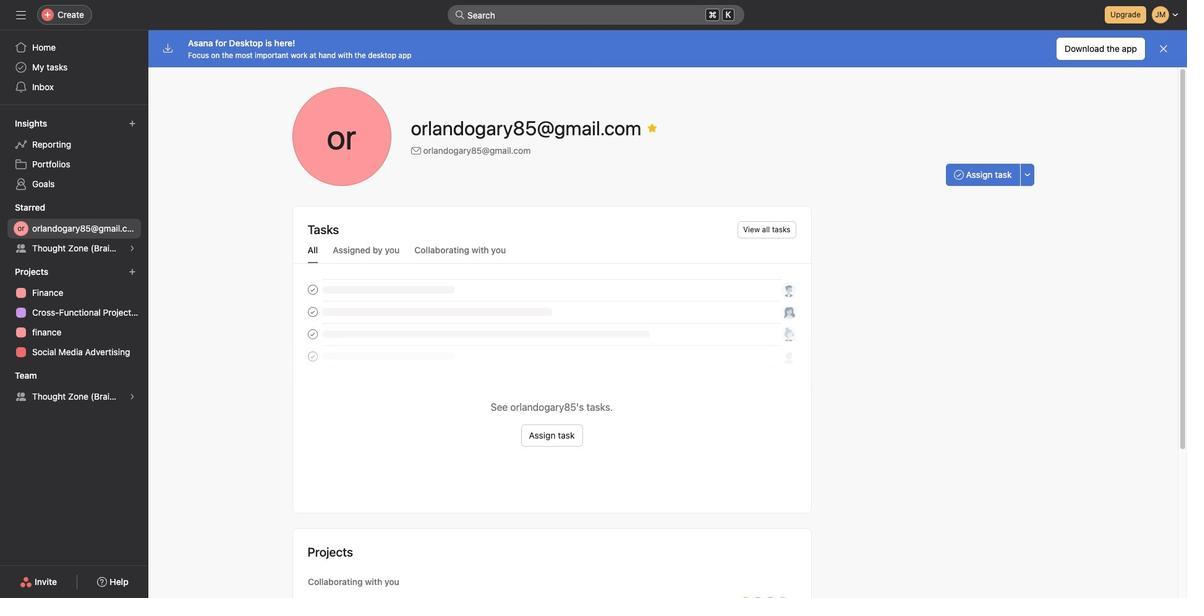 Task type: vqa. For each thing, say whether or not it's contained in the screenshot.
column header
no



Task type: locate. For each thing, give the bounding box(es) containing it.
hide sidebar image
[[16, 10, 26, 20]]

remove from starred image
[[648, 123, 658, 133]]

prominent image
[[455, 10, 465, 20]]

see details, thought zone (brainstorm space) image
[[129, 245, 136, 252], [129, 393, 136, 401]]

insights element
[[0, 113, 148, 197]]

None field
[[448, 5, 745, 25]]

0 vertical spatial see details, thought zone (brainstorm space) image
[[129, 245, 136, 252]]

2 see details, thought zone (brainstorm space) image from the top
[[129, 393, 136, 401]]

1 see details, thought zone (brainstorm space) image from the top
[[129, 245, 136, 252]]

new project or portfolio image
[[129, 268, 136, 276]]

dismiss image
[[1159, 44, 1169, 54]]

starred element
[[0, 197, 148, 261]]

see details, thought zone (brainstorm space) image inside starred element
[[129, 245, 136, 252]]

1 vertical spatial see details, thought zone (brainstorm space) image
[[129, 393, 136, 401]]



Task type: describe. For each thing, give the bounding box(es) containing it.
see details, thought zone (brainstorm space) image inside teams element
[[129, 393, 136, 401]]

Search tasks, projects, and more text field
[[448, 5, 745, 25]]

projects element
[[0, 261, 148, 365]]

global element
[[0, 30, 148, 105]]

tasks tabs tab list
[[293, 244, 811, 264]]

new insights image
[[129, 120, 136, 127]]

teams element
[[0, 365, 148, 409]]



